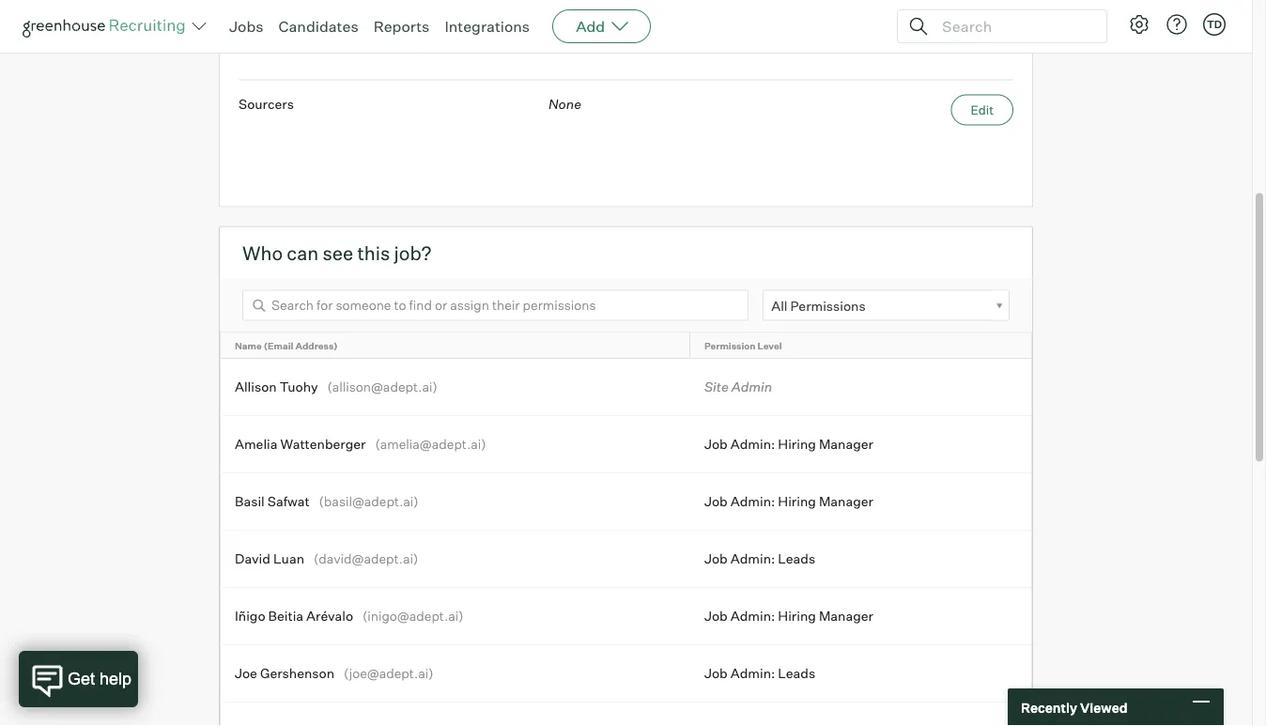 Task type: locate. For each thing, give the bounding box(es) containing it.
td button
[[1203, 13, 1226, 36]]

job for (basil@adept.ai)
[[705, 493, 728, 510]]

1 vertical spatial edit
[[971, 103, 994, 118]]

job admin: leads for joe gershenson (joe@adept.ai)
[[705, 665, 816, 682]]

level
[[758, 340, 782, 352]]

job admin: hiring manager for iñigo beitia arévalo (inigo@adept.ai)
[[705, 608, 874, 624]]

2 leads from the top
[[778, 665, 816, 682]]

site
[[705, 379, 729, 395]]

1 edit button from the top
[[951, 0, 1014, 27]]

1 vertical spatial leads
[[778, 665, 816, 682]]

2 vertical spatial job admin: hiring manager
[[705, 608, 874, 624]]

row containing amelia wattenberger
[[221, 416, 1032, 473]]

1 manager from the top
[[819, 436, 874, 453]]

permission level
[[705, 340, 782, 352]]

hiring for amelia wattenberger (amelia@adept.ai)
[[778, 436, 816, 453]]

admin: for (inigo@adept.ai)
[[731, 608, 775, 624]]

1 vertical spatial edit button
[[951, 95, 1014, 126]]

edit inside none edit
[[971, 103, 994, 118]]

hiring
[[778, 436, 816, 453], [778, 493, 816, 510], [778, 608, 816, 624]]

2 job admin: hiring manager from the top
[[705, 493, 874, 510]]

hiring for basil safwat (basil@adept.ai)
[[778, 493, 816, 510]]

0 vertical spatial edit
[[971, 4, 994, 19]]

safwat
[[267, 493, 310, 510]]

manager for (amelia@adept.ai)
[[819, 436, 874, 453]]

5 job from the top
[[705, 665, 728, 682]]

wattenberger
[[280, 436, 366, 453]]

1 vertical spatial job admin: hiring manager
[[705, 493, 874, 510]]

3 job admin: hiring manager from the top
[[705, 608, 874, 624]]

arévalo
[[306, 608, 353, 624]]

luan
[[273, 551, 304, 567]]

2 admin: from the top
[[731, 493, 775, 510]]

basil
[[235, 493, 265, 510]]

1 vertical spatial manager
[[819, 493, 874, 510]]

5 admin: from the top
[[731, 665, 775, 682]]

3 row from the top
[[221, 416, 1032, 473]]

2 edit from the top
[[971, 103, 994, 118]]

td button
[[1200, 9, 1230, 39]]

edit
[[971, 4, 994, 19], [971, 103, 994, 118]]

(inigo@adept.ai)
[[363, 608, 464, 624]]

1 admin: from the top
[[731, 436, 775, 453]]

job
[[705, 436, 728, 453], [705, 493, 728, 510], [705, 551, 728, 567], [705, 608, 728, 624], [705, 665, 728, 682]]

2 job from the top
[[705, 493, 728, 510]]

Search text field
[[938, 13, 1090, 40]]

2 row from the top
[[221, 359, 1032, 415]]

0 vertical spatial manager
[[819, 436, 874, 453]]

amelia
[[235, 436, 278, 453]]

0 vertical spatial edit button
[[951, 0, 1014, 27]]

2 manager from the top
[[819, 493, 874, 510]]

(email
[[264, 340, 294, 352]]

job admin: hiring manager
[[705, 436, 874, 453], [705, 493, 874, 510], [705, 608, 874, 624]]

name (email address)
[[235, 340, 338, 352]]

job?
[[394, 241, 432, 265]]

none
[[549, 96, 581, 112]]

reports
[[374, 17, 430, 36]]

leads
[[778, 551, 816, 567], [778, 665, 816, 682]]

manager for (basil@adept.ai)
[[819, 493, 874, 510]]

0 vertical spatial hiring
[[778, 436, 816, 453]]

2 hiring from the top
[[778, 493, 816, 510]]

1 hiring from the top
[[778, 436, 816, 453]]

4 row from the top
[[221, 474, 1032, 530]]

basil safwat (basil@adept.ai)
[[235, 493, 419, 510]]

candidates link
[[279, 17, 359, 36]]

cell
[[221, 703, 691, 726]]

2 vertical spatial manager
[[819, 608, 874, 624]]

3 manager from the top
[[819, 608, 874, 624]]

2 vertical spatial hiring
[[778, 608, 816, 624]]

site admin
[[705, 379, 772, 395]]

1 job from the top
[[705, 436, 728, 453]]

job admin: leads
[[705, 551, 816, 567], [705, 665, 816, 682]]

0 vertical spatial job admin: hiring manager
[[705, 436, 874, 453]]

admin: for (amelia@adept.ai)
[[731, 436, 775, 453]]

activity
[[23, 23, 77, 42]]

3 job from the top
[[705, 551, 728, 567]]

3 admin: from the top
[[731, 551, 775, 567]]

manager
[[819, 436, 874, 453], [819, 493, 874, 510], [819, 608, 874, 624]]

1 vertical spatial job admin: leads
[[705, 665, 816, 682]]

1 row from the top
[[221, 333, 1032, 358]]

1 leads from the top
[[778, 551, 816, 567]]

1 job admin: leads from the top
[[705, 551, 816, 567]]

2 job admin: leads from the top
[[705, 665, 816, 682]]

cell inside grid
[[221, 703, 691, 726]]

4 admin: from the top
[[731, 608, 775, 624]]

6 row from the top
[[221, 588, 1032, 645]]

all permissions
[[772, 298, 866, 314]]

all
[[772, 298, 788, 314]]

all permissions link
[[763, 290, 1010, 322]]

1 job admin: hiring manager from the top
[[705, 436, 874, 453]]

edit button
[[951, 0, 1014, 27], [951, 95, 1014, 126]]

admin:
[[731, 436, 775, 453], [731, 493, 775, 510], [731, 551, 775, 567], [731, 608, 775, 624], [731, 665, 775, 682]]

permission
[[705, 340, 756, 352]]

row containing david luan
[[221, 531, 1032, 587]]

gershenson
[[260, 665, 335, 682]]

joe
[[235, 665, 257, 682]]

(joe@adept.ai)
[[344, 665, 434, 682]]

4 job from the top
[[705, 608, 728, 624]]

row
[[221, 333, 1032, 358], [221, 359, 1032, 415], [221, 416, 1032, 473], [221, 474, 1032, 530], [221, 531, 1032, 587], [221, 588, 1032, 645], [221, 646, 1032, 702], [221, 703, 1032, 726]]

grid
[[221, 333, 1032, 726]]

admin
[[732, 379, 772, 395]]

5 row from the top
[[221, 531, 1032, 587]]

7 row from the top
[[221, 646, 1032, 702]]

address)
[[295, 340, 338, 352]]

admin: for (joe@adept.ai)
[[731, 665, 775, 682]]

joe gershenson (joe@adept.ai)
[[235, 665, 434, 682]]

3 hiring from the top
[[778, 608, 816, 624]]

0 vertical spatial job admin: leads
[[705, 551, 816, 567]]

add button
[[553, 9, 651, 43]]

manager for (inigo@adept.ai)
[[819, 608, 874, 624]]

0 vertical spatial leads
[[778, 551, 816, 567]]

1 edit from the top
[[971, 4, 994, 19]]

david luan (david@adept.ai)
[[235, 551, 418, 567]]

iñigo
[[235, 608, 265, 624]]

add
[[576, 17, 605, 36]]

hiring for iñigo beitia arévalo (inigo@adept.ai)
[[778, 608, 816, 624]]

configure image
[[1128, 13, 1151, 36]]

tuohy
[[280, 379, 318, 395]]

1 vertical spatial hiring
[[778, 493, 816, 510]]



Task type: vqa. For each thing, say whether or not it's contained in the screenshot.


Task type: describe. For each thing, give the bounding box(es) containing it.
job admin: leads for david luan (david@adept.ai)
[[705, 551, 816, 567]]

job for (inigo@adept.ai)
[[705, 608, 728, 624]]

allison tuohy (allison@adept.ai)
[[235, 379, 438, 395]]

recently
[[1021, 699, 1078, 716]]

job for (david@adept.ai)
[[705, 551, 728, 567]]

jobs
[[229, 17, 264, 36]]

job for (amelia@adept.ai)
[[705, 436, 728, 453]]

row containing basil safwat
[[221, 474, 1032, 530]]

admin: for (basil@adept.ai)
[[731, 493, 775, 510]]

recently viewed
[[1021, 699, 1128, 716]]

jobs link
[[229, 17, 264, 36]]

(david@adept.ai)
[[314, 551, 418, 567]]

job for (joe@adept.ai)
[[705, 665, 728, 682]]

amelia wattenberger (amelia@adept.ai)
[[235, 436, 486, 453]]

Search for someone to find or assign their permissions text field
[[242, 290, 749, 321]]

iñigo beitia arévalo (inigo@adept.ai)
[[235, 608, 464, 624]]

job admin: hiring manager for basil safwat (basil@adept.ai)
[[705, 493, 874, 510]]

candidates
[[279, 17, 359, 36]]

admin: for (david@adept.ai)
[[731, 551, 775, 567]]

feed
[[80, 23, 114, 42]]

leads for david luan (david@adept.ai)
[[778, 551, 816, 567]]

row containing iñigo beitia arévalo
[[221, 588, 1032, 645]]

this
[[357, 241, 390, 265]]

integrations link
[[445, 17, 530, 36]]

permissions
[[791, 298, 866, 314]]

greenhouse recruiting image
[[23, 15, 192, 38]]

activity feed link
[[23, 21, 165, 44]]

job admin: hiring manager for amelia wattenberger (amelia@adept.ai)
[[705, 436, 874, 453]]

allison
[[235, 379, 277, 395]]

none edit
[[549, 96, 994, 118]]

integrations
[[445, 17, 530, 36]]

row containing name (email address)
[[221, 333, 1032, 358]]

who
[[242, 241, 283, 265]]

reports link
[[374, 17, 430, 36]]

2 edit button from the top
[[951, 95, 1014, 126]]

(basil@adept.ai)
[[319, 493, 419, 510]]

(amelia@adept.ai)
[[375, 436, 486, 453]]

leads for joe gershenson (joe@adept.ai)
[[778, 665, 816, 682]]

8 row from the top
[[221, 703, 1032, 726]]

activity feed
[[23, 23, 114, 42]]

grid containing allison tuohy
[[221, 333, 1032, 726]]

can
[[287, 241, 319, 265]]

viewed
[[1080, 699, 1128, 716]]

row containing allison tuohy
[[221, 359, 1032, 415]]

td
[[1207, 18, 1222, 31]]

(allison@adept.ai)
[[327, 379, 438, 395]]

row containing joe gershenson
[[221, 646, 1032, 702]]

sourcers
[[239, 96, 294, 112]]

beitia
[[268, 608, 304, 624]]

david
[[235, 551, 270, 567]]

see
[[323, 241, 353, 265]]

who can see this job?
[[242, 241, 432, 265]]

name
[[235, 340, 262, 352]]



